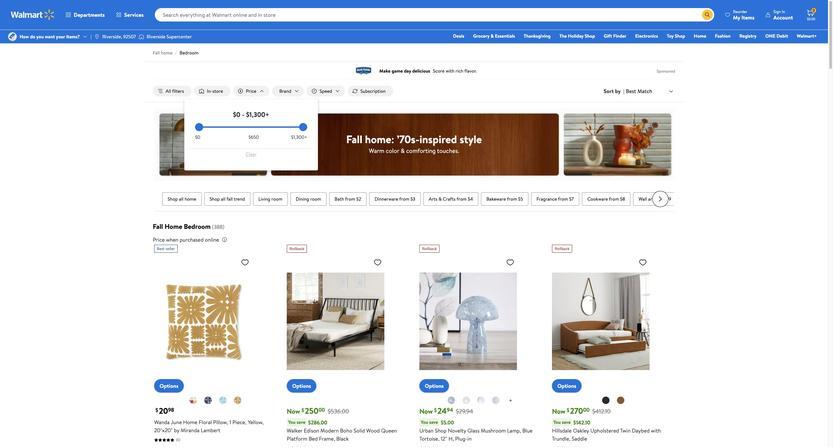 Task type: describe. For each thing, give the bounding box(es) containing it.
options for $29.94
[[425, 383, 444, 390]]

shop all home link
[[162, 193, 202, 206]]

purchased
[[180, 236, 204, 244]]

all filters
[[166, 88, 184, 95]]

daybed
[[632, 428, 650, 435]]

room for living room
[[271, 196, 282, 203]]

legal information image
[[222, 237, 227, 243]]

in
[[782, 9, 785, 14]]

fall for home
[[153, 222, 163, 231]]

items?
[[66, 33, 80, 40]]

the holiday shop
[[559, 33, 595, 39]]

save for 250
[[297, 419, 305, 426]]

toy shop
[[667, 33, 685, 39]]

reorder my items
[[733, 9, 755, 21]]

/
[[175, 49, 177, 56]]

speed
[[320, 88, 332, 95]]

oakley
[[573, 428, 589, 435]]

1 horizontal spatial $1,300+
[[291, 134, 307, 141]]

wall art from $9 link
[[633, 193, 677, 206]]

fragrance from $7
[[537, 196, 574, 203]]

items
[[741, 14, 755, 21]]

sign in to add to favorites list, wanda june home floral pillow, 1 piece, yellow, 20"x20" by miranda lambert image
[[241, 259, 249, 267]]

12"
[[441, 436, 447, 443]]

modern
[[320, 428, 339, 435]]

you for 270
[[553, 419, 561, 426]]

$29.94
[[456, 408, 473, 416]]

fashion
[[715, 33, 731, 39]]

best seller
[[157, 246, 175, 252]]

options for $412.10
[[557, 383, 576, 390]]

when
[[166, 236, 178, 244]]

$5.00
[[441, 419, 454, 427]]

$412.10
[[592, 408, 611, 416]]

& for grocery
[[491, 33, 494, 39]]

gift
[[604, 33, 612, 39]]

navy image
[[204, 397, 212, 405]]

finder
[[613, 33, 626, 39]]

glass
[[467, 428, 480, 435]]

reorder
[[733, 9, 747, 14]]

walker
[[287, 428, 302, 435]]

do
[[30, 33, 35, 40]]

services
[[124, 11, 144, 19]]

$0 for $0
[[195, 134, 200, 141]]

98
[[168, 407, 174, 414]]

fall
[[227, 196, 233, 203]]

home link
[[691, 32, 709, 40]]

queen
[[381, 428, 397, 435]]

seller
[[166, 246, 175, 252]]

dinnerware from $3
[[375, 196, 415, 203]]

arts & crafts from $4 link
[[423, 193, 478, 206]]

+
[[509, 397, 512, 405]]

black
[[336, 436, 349, 443]]

dinnerware from $3 link
[[369, 193, 421, 206]]

$ for 250
[[302, 407, 304, 414]]

all for fall
[[221, 196, 225, 203]]

tortoise,
[[419, 436, 439, 443]]

from inside arts & crafts from $4 link
[[457, 196, 467, 203]]

Search search field
[[155, 8, 714, 22]]

grocery & essentials link
[[470, 32, 518, 40]]

from for bakeware
[[507, 196, 517, 203]]

bakeware
[[486, 196, 506, 203]]

you for 24
[[421, 419, 428, 426]]

departments button
[[60, 7, 110, 23]]

options link for $412.10
[[552, 380, 582, 393]]

my
[[733, 14, 740, 21]]

0 vertical spatial |
[[91, 33, 92, 40]]

dinnerware
[[375, 196, 398, 203]]

arts
[[429, 196, 437, 203]]

sign in to add to favorites list, urban shop novelty glass mushroom lamp, blue tortoise, 12" h, plug-in image
[[506, 259, 514, 267]]

& for arts
[[439, 196, 442, 203]]

270
[[570, 406, 583, 417]]

bath from $2 link
[[329, 193, 367, 206]]

00 for 270
[[583, 407, 590, 414]]

boho
[[340, 428, 352, 435]]

toy
[[667, 33, 674, 39]]

24
[[437, 406, 447, 417]]

walmart image
[[11, 9, 55, 20]]

sort
[[604, 88, 614, 95]]

fall home: '70s-inspired style. image
[[154, 108, 674, 181]]

from for fragrance
[[558, 196, 568, 203]]

$1300 range field
[[195, 127, 307, 128]]

subscription
[[360, 88, 386, 95]]

mushroom
[[481, 428, 506, 435]]

now for 24
[[419, 407, 433, 416]]

$0 range field
[[195, 127, 307, 128]]

clear button
[[195, 149, 307, 160]]

sponsored
[[657, 68, 675, 74]]

shop left fall
[[210, 196, 220, 203]]

best for best match
[[626, 87, 636, 95]]

-
[[242, 110, 244, 119]]

$7
[[569, 196, 574, 203]]

fashion link
[[712, 32, 734, 40]]

twin
[[620, 428, 631, 435]]

shop up fall home bedroom (388)
[[168, 196, 178, 203]]

urban shop novelty glass mushroom lamp, blue tortoise, 12" h, plug-in image
[[419, 256, 517, 388]]

style
[[460, 132, 482, 147]]

fall for home:
[[346, 132, 362, 147]]

riverside supercenter
[[147, 33, 192, 40]]

price for price
[[246, 88, 256, 95]]

shop right toy
[[675, 33, 685, 39]]

in-store
[[207, 88, 223, 95]]

you save $142.10 hillsdale oakley upholstered twin daybed with trundle, saddle
[[552, 419, 661, 443]]

0
[[813, 7, 815, 13]]

floral
[[199, 419, 212, 427]]

price button
[[233, 86, 269, 97]]

bath
[[335, 196, 344, 203]]

grocery
[[473, 33, 490, 39]]

plug-
[[455, 436, 467, 443]]

$8
[[620, 196, 625, 203]]

comforting
[[406, 147, 436, 155]]

wall art from $9
[[639, 196, 671, 203]]

0 horizontal spatial home
[[165, 222, 182, 231]]

cookware from $8
[[587, 196, 625, 203]]

$650
[[248, 134, 259, 141]]

sort and filter section element
[[145, 80, 683, 102]]

living
[[258, 196, 270, 203]]

upholstered
[[590, 428, 619, 435]]

your
[[56, 33, 65, 40]]

touches.
[[437, 147, 459, 155]]

registry link
[[736, 32, 760, 40]]

0 horizontal spatial $1,300+
[[246, 110, 269, 119]]

$286.00
[[308, 419, 327, 427]]

search icon image
[[705, 12, 710, 18]]

0 vertical spatial bedroom
[[180, 49, 198, 56]]

$0 for $0 - $1,300+
[[233, 110, 240, 119]]

$ for 270
[[567, 407, 569, 414]]

options link for $29.94
[[419, 380, 449, 393]]

& inside fall home: '70s-inspired style warm color & comforting touches.
[[401, 147, 405, 155]]

0 $0.00
[[807, 7, 815, 21]]

miranda
[[181, 427, 200, 435]]

all for home
[[179, 196, 183, 203]]

options link for $536.00
[[287, 380, 316, 393]]

20"x20"
[[154, 427, 173, 435]]

speed button
[[307, 86, 345, 97]]

one debit link
[[762, 32, 791, 40]]

rollback for 270
[[555, 246, 570, 252]]

trundle,
[[552, 436, 571, 443]]

you for 250
[[288, 419, 295, 426]]

blue
[[522, 428, 533, 435]]

$9
[[666, 196, 671, 203]]

 image for riverside supercenter
[[139, 33, 144, 40]]



Task type: vqa. For each thing, say whether or not it's contained in the screenshot.
Wall art from $9 link
yes



Task type: locate. For each thing, give the bounding box(es) containing it.
rollback for 250
[[289, 246, 304, 252]]

$1,300+
[[246, 110, 269, 119], [291, 134, 307, 141]]

solid
[[354, 428, 365, 435]]

1 now from the left
[[287, 407, 300, 416]]

00
[[318, 407, 325, 414], [583, 407, 590, 414]]

0 horizontal spatial now
[[287, 407, 300, 416]]

$ left 20
[[156, 407, 158, 414]]

$ inside now $ 24 94 $29.94
[[434, 407, 437, 414]]

now inside now $ 250 00 $536.00
[[287, 407, 300, 416]]

room right "living"
[[271, 196, 282, 203]]

hot pink image
[[477, 397, 485, 405]]

1 $ from the left
[[156, 407, 158, 414]]

walmart plus image
[[172, 446, 179, 448]]

0 horizontal spatial all
[[179, 196, 183, 203]]

Walmart Site-Wide search field
[[155, 8, 714, 22]]

3 options from the left
[[425, 383, 444, 390]]

2 00 from the left
[[583, 407, 590, 414]]

home inside shop all home link
[[185, 196, 196, 203]]

h,
[[448, 436, 454, 443]]

5 from from the left
[[558, 196, 568, 203]]

3 you from the left
[[553, 419, 561, 426]]

0 vertical spatial by
[[615, 88, 621, 95]]

0 horizontal spatial rollback
[[289, 246, 304, 252]]

now left 270
[[552, 407, 565, 416]]

6 from from the left
[[609, 196, 619, 203]]

from inside bath from $2 link
[[345, 196, 355, 203]]

all filters button
[[153, 86, 191, 97]]

0 horizontal spatial you
[[288, 419, 295, 426]]

1 horizontal spatial room
[[310, 196, 321, 203]]

multicolor image
[[189, 397, 197, 405]]

by inside sort and filter section element
[[615, 88, 621, 95]]

by right sort
[[615, 88, 621, 95]]

home:
[[365, 132, 394, 147]]

best match
[[626, 87, 652, 95]]

00 inside now $ 250 00 $536.00
[[318, 407, 325, 414]]

3 now from the left
[[552, 407, 565, 416]]

 image right 92507
[[139, 33, 144, 40]]

with
[[651, 428, 661, 435]]

1 vertical spatial by
[[174, 427, 179, 435]]

from inside dinnerware from $3 link
[[399, 196, 409, 203]]

home left /
[[161, 49, 172, 56]]

you save $286.00 walker edison modern boho solid wood queen platform bed frame, black
[[287, 419, 397, 443]]

1 vertical spatial home
[[165, 222, 182, 231]]

1 horizontal spatial now
[[419, 407, 433, 416]]

$ for 24
[[434, 407, 437, 414]]

4 from from the left
[[507, 196, 517, 203]]

now for 250
[[287, 407, 300, 416]]

2 horizontal spatial &
[[491, 33, 494, 39]]

home up fall home bedroom (388)
[[185, 196, 196, 203]]

price up best seller at left
[[153, 236, 165, 244]]

trend
[[234, 196, 245, 203]]

home inside wanda june home floral pillow, 1 piece, yellow, 20"x20" by miranda lambert
[[183, 419, 197, 427]]

2 rollback from the left
[[422, 246, 437, 252]]

 image for how do you want your items?
[[8, 32, 17, 41]]

how do you want your items?
[[20, 33, 80, 40]]

sign in to add to favorites list, hillsdale oakley upholstered twin daybed with trundle, saddle image
[[639, 259, 647, 267]]

account
[[773, 14, 793, 21]]

subscription button
[[348, 86, 393, 97]]

you inside you save $142.10 hillsdale oakley upholstered twin daybed with trundle, saddle
[[553, 419, 561, 426]]

1 vertical spatial |
[[623, 88, 624, 95]]

fall home / bedroom
[[153, 49, 198, 56]]

dining room
[[296, 196, 321, 203]]

2 all from the left
[[221, 196, 225, 203]]

room right dining
[[310, 196, 321, 203]]

1 vertical spatial $0
[[195, 134, 200, 141]]

0 vertical spatial price
[[246, 88, 256, 95]]

home up miranda on the left
[[183, 419, 197, 427]]

0 horizontal spatial &
[[401, 147, 405, 155]]

0 horizontal spatial  image
[[8, 32, 17, 41]]

1 horizontal spatial all
[[221, 196, 225, 203]]

options up 250 at the left bottom of page
[[292, 383, 311, 390]]

94
[[447, 407, 453, 414]]

0 vertical spatial $0
[[233, 110, 240, 119]]

warm
[[369, 147, 384, 155]]

1 room from the left
[[271, 196, 282, 203]]

2 now from the left
[[419, 407, 433, 416]]

wanda
[[154, 419, 170, 427]]

1 horizontal spatial price
[[246, 88, 256, 95]]

fall home link
[[153, 49, 172, 56]]

0 vertical spatial home
[[694, 33, 706, 39]]

now left 250 at the left bottom of page
[[287, 407, 300, 416]]

bakeware from $5
[[486, 196, 523, 203]]

options for 20
[[160, 383, 178, 390]]

1 vertical spatial bedroom
[[184, 222, 211, 231]]

riverside,
[[102, 33, 122, 40]]

options link
[[154, 380, 184, 393], [287, 380, 316, 393], [419, 380, 449, 393], [552, 380, 582, 393]]

bedroom right /
[[180, 49, 198, 56]]

from for bath
[[345, 196, 355, 203]]

2 room from the left
[[310, 196, 321, 203]]

room for dining room
[[310, 196, 321, 203]]

bath from $2
[[335, 196, 361, 203]]

 image
[[94, 34, 100, 39]]

grocery & essentials
[[473, 33, 515, 39]]

& right color
[[401, 147, 405, 155]]

0 horizontal spatial price
[[153, 236, 165, 244]]

from left $7
[[558, 196, 568, 203]]

1 horizontal spatial |
[[623, 88, 624, 95]]

black image
[[602, 397, 610, 405]]

from left $8
[[609, 196, 619, 203]]

1 all from the left
[[179, 196, 183, 203]]

2 options link from the left
[[287, 380, 316, 393]]

you up the hillsdale
[[553, 419, 561, 426]]

deals link
[[450, 32, 467, 40]]

$0
[[233, 110, 240, 119], [195, 134, 200, 141]]

1 horizontal spatial home
[[183, 419, 197, 427]]

1 vertical spatial fall
[[346, 132, 362, 147]]

dining
[[296, 196, 309, 203]]

7 from from the left
[[655, 196, 665, 203]]

clear image
[[462, 397, 470, 405]]

$4
[[468, 196, 473, 203]]

from left $2 at the top
[[345, 196, 355, 203]]

2 $ from the left
[[302, 407, 304, 414]]

2 horizontal spatial now
[[552, 407, 565, 416]]

best inside 'popup button'
[[626, 87, 636, 95]]

2 save from the left
[[429, 419, 438, 426]]

0 vertical spatial home
[[161, 49, 172, 56]]

1 horizontal spatial home
[[185, 196, 196, 203]]

1 horizontal spatial &
[[439, 196, 442, 203]]

1 horizontal spatial best
[[626, 87, 636, 95]]

2 you from the left
[[421, 419, 428, 426]]

urban
[[419, 428, 434, 435]]

wood
[[366, 428, 380, 435]]

$ inside now $ 250 00 $536.00
[[302, 407, 304, 414]]

0 horizontal spatial |
[[91, 33, 92, 40]]

from left $5
[[507, 196, 517, 203]]

saddle
[[572, 436, 587, 443]]

4 options from the left
[[557, 383, 576, 390]]

0 horizontal spatial best
[[157, 246, 165, 252]]

3 from from the left
[[457, 196, 467, 203]]

now inside now $ 24 94 $29.94
[[419, 407, 433, 416]]

fall down riverside
[[153, 49, 160, 56]]

0 horizontal spatial $0
[[195, 134, 200, 141]]

1 vertical spatial price
[[153, 236, 165, 244]]

thanksgiving link
[[521, 32, 554, 40]]

save up the urban
[[429, 419, 438, 426]]

essentials
[[495, 33, 515, 39]]

3 $ from the left
[[434, 407, 437, 414]]

price when purchased online
[[153, 236, 219, 244]]

rollback for 24
[[422, 246, 437, 252]]

hillsdale
[[552, 428, 572, 435]]

price up $0 - $1,300+
[[246, 88, 256, 95]]

best left the seller
[[157, 246, 165, 252]]

walker edison modern boho solid wood queen platform bed frame, black image
[[287, 256, 384, 388]]

options link up 98
[[154, 380, 184, 393]]

options link up 270
[[552, 380, 582, 393]]

$ left 250 at the left bottom of page
[[302, 407, 304, 414]]

1 horizontal spatial  image
[[139, 33, 144, 40]]

you up the urban
[[421, 419, 428, 426]]

best for best seller
[[157, 246, 165, 252]]

options link up 250 at the left bottom of page
[[287, 380, 316, 393]]

from inside cookware from $8 'link'
[[609, 196, 619, 203]]

yellow image
[[234, 397, 242, 405]]

now inside "now $ 270 00 $412.10"
[[552, 407, 565, 416]]

2 vertical spatial home
[[183, 419, 197, 427]]

june
[[171, 419, 182, 427]]

1 horizontal spatial by
[[615, 88, 621, 95]]

by down the june
[[174, 427, 179, 435]]

fall left warm
[[346, 132, 362, 147]]

all left fall
[[221, 196, 225, 203]]

0 horizontal spatial room
[[271, 196, 282, 203]]

want
[[45, 33, 55, 40]]

bedroom up purchased
[[184, 222, 211, 231]]

next slide for chipmodule list image
[[652, 191, 668, 207]]

from inside fragrance from $7 link
[[558, 196, 568, 203]]

save for 24
[[429, 419, 438, 426]]

brown image
[[617, 397, 625, 405]]

1 save from the left
[[297, 419, 305, 426]]

3 save from the left
[[562, 419, 571, 426]]

save up walker
[[297, 419, 305, 426]]

2 horizontal spatial home
[[694, 33, 706, 39]]

now left 24
[[419, 407, 433, 416]]

fragrance from $7 link
[[531, 193, 579, 206]]

00 up $142.10
[[583, 407, 590, 414]]

from left $9
[[655, 196, 665, 203]]

now $ 270 00 $412.10
[[552, 406, 611, 417]]

1 vertical spatial home
[[185, 196, 196, 203]]

save up the hillsdale
[[562, 419, 571, 426]]

shop right holiday in the right of the page
[[585, 33, 595, 39]]

shop inside you save $5.00 urban shop novelty glass mushroom lamp, blue tortoise, 12" h, plug-in
[[435, 428, 447, 435]]

&
[[491, 33, 494, 39], [401, 147, 405, 155], [439, 196, 442, 203]]

4 options link from the left
[[552, 380, 582, 393]]

$0 - $1,300+
[[233, 110, 269, 119]]

options up 270
[[557, 383, 576, 390]]

gift finder link
[[601, 32, 630, 40]]

| inside sort and filter section element
[[623, 88, 624, 95]]

now for 270
[[552, 407, 565, 416]]

you
[[288, 419, 295, 426], [421, 419, 428, 426], [553, 419, 561, 426]]

fall inside fall home: '70s-inspired style warm color & comforting touches.
[[346, 132, 362, 147]]

dining room link
[[290, 193, 327, 206]]

$
[[156, 407, 158, 414], [302, 407, 304, 414], [434, 407, 437, 414], [567, 407, 569, 414]]

supercenter
[[167, 33, 192, 40]]

$ inside "now $ 270 00 $412.10"
[[567, 407, 569, 414]]

from for cookware
[[609, 196, 619, 203]]

0 horizontal spatial by
[[174, 427, 179, 435]]

shop all home
[[168, 196, 196, 203]]

hillsdale oakley upholstered twin daybed with trundle, saddle image
[[552, 256, 650, 388]]

debit
[[777, 33, 788, 39]]

from left $4 on the right
[[457, 196, 467, 203]]

you inside you save $286.00 walker edison modern boho solid wood queen platform bed frame, black
[[288, 419, 295, 426]]

3 options link from the left
[[419, 380, 449, 393]]

1 you from the left
[[288, 419, 295, 426]]

you up walker
[[288, 419, 295, 426]]

30
[[176, 438, 180, 443]]

options for $536.00
[[292, 383, 311, 390]]

save inside you save $286.00 walker edison modern boho solid wood queen platform bed frame, black
[[297, 419, 305, 426]]

art
[[648, 196, 654, 203]]

thanksgiving
[[524, 33, 551, 39]]

novelty
[[448, 428, 466, 435]]

2 from from the left
[[399, 196, 409, 203]]

1 options from the left
[[160, 383, 178, 390]]

1 00 from the left
[[318, 407, 325, 414]]

all up fall home bedroom (388)
[[179, 196, 183, 203]]

1 horizontal spatial 00
[[583, 407, 590, 414]]

you save $5.00 urban shop novelty glass mushroom lamp, blue tortoise, 12" h, plug-in
[[419, 419, 533, 443]]

0 vertical spatial &
[[491, 33, 494, 39]]

options link for 20
[[154, 380, 184, 393]]

shop up 12"
[[435, 428, 447, 435]]

4 $ from the left
[[567, 407, 569, 414]]

best
[[626, 87, 636, 95], [157, 246, 165, 252]]

the holiday shop link
[[556, 32, 598, 40]]

crafts
[[443, 196, 456, 203]]

& right grocery
[[491, 33, 494, 39]]

1 vertical spatial $1,300+
[[291, 134, 307, 141]]

0 horizontal spatial 00
[[318, 407, 325, 414]]

now $ 24 94 $29.94
[[419, 406, 473, 417]]

inspired
[[419, 132, 457, 147]]

wanda june home floral pillow, 1 piece, yellow, 20"x20" by miranda lambert image
[[154, 256, 252, 388]]

off white image
[[492, 397, 500, 405]]

1 horizontal spatial rollback
[[422, 246, 437, 252]]

one
[[765, 33, 775, 39]]

+ button
[[503, 396, 518, 407]]

00 up $286.00
[[318, 407, 325, 414]]

options up 98
[[160, 383, 178, 390]]

1 horizontal spatial you
[[421, 419, 428, 426]]

& right arts
[[439, 196, 442, 203]]

from for dinnerware
[[399, 196, 409, 203]]

fall for home
[[153, 49, 160, 56]]

sign in to add to favorites list, walker edison modern boho solid wood queen platform bed frame, black image
[[374, 259, 382, 267]]

from left $3
[[399, 196, 409, 203]]

1 horizontal spatial $0
[[233, 110, 240, 119]]

1 vertical spatial &
[[401, 147, 405, 155]]

$ inside $ 20 98
[[156, 407, 158, 414]]

by inside wanda june home floral pillow, 1 piece, yellow, 20"x20" by miranda lambert
[[174, 427, 179, 435]]

options link up blue tortoise icon
[[419, 380, 449, 393]]

platform
[[287, 436, 307, 443]]

3 rollback from the left
[[555, 246, 570, 252]]

| right items?
[[91, 33, 92, 40]]

living room
[[258, 196, 282, 203]]

save inside you save $142.10 hillsdale oakley upholstered twin daybed with trundle, saddle
[[562, 419, 571, 426]]

0 vertical spatial $1,300+
[[246, 110, 269, 119]]

best left the match
[[626, 87, 636, 95]]

1 from from the left
[[345, 196, 355, 203]]

sort by |
[[604, 88, 624, 95]]

fall home: '70s-inspired style warm color & comforting touches.
[[346, 132, 482, 155]]

$ left 270
[[567, 407, 569, 414]]

home
[[161, 49, 172, 56], [185, 196, 196, 203]]

1 vertical spatial best
[[157, 246, 165, 252]]

price inside dropdown button
[[246, 88, 256, 95]]

2 horizontal spatial you
[[553, 419, 561, 426]]

save inside you save $5.00 urban shop novelty glass mushroom lamp, blue tortoise, 12" h, plug-in
[[429, 419, 438, 426]]

2 vertical spatial fall
[[153, 222, 163, 231]]

blue tortoise image
[[447, 397, 455, 405]]

2 vertical spatial &
[[439, 196, 442, 203]]

shop all fall trend link
[[204, 193, 250, 206]]

price for price when purchased online
[[153, 236, 165, 244]]

0 vertical spatial fall
[[153, 49, 160, 56]]

walmart+
[[797, 33, 817, 39]]

2 horizontal spatial rollback
[[555, 246, 570, 252]]

from inside bakeware from $5 link
[[507, 196, 517, 203]]

options up 24
[[425, 383, 444, 390]]

0 vertical spatial best
[[626, 87, 636, 95]]

0 horizontal spatial home
[[161, 49, 172, 56]]

save for 270
[[562, 419, 571, 426]]

home down search icon
[[694, 33, 706, 39]]

 image left how
[[8, 32, 17, 41]]

2 horizontal spatial save
[[562, 419, 571, 426]]

services button
[[110, 7, 149, 23]]

gift finder
[[604, 33, 626, 39]]

home up when
[[165, 222, 182, 231]]

1 rollback from the left
[[289, 246, 304, 252]]

2 options from the left
[[292, 383, 311, 390]]

you inside you save $5.00 urban shop novelty glass mushroom lamp, blue tortoise, 12" h, plug-in
[[421, 419, 428, 426]]

| left best match
[[623, 88, 624, 95]]

from inside wall art from $9 link
[[655, 196, 665, 203]]

00 for 250
[[318, 407, 325, 414]]

teal image
[[219, 397, 227, 405]]

save
[[297, 419, 305, 426], [429, 419, 438, 426], [562, 419, 571, 426]]

$ left 24
[[434, 407, 437, 414]]

1 horizontal spatial save
[[429, 419, 438, 426]]

fall home bedroom (388)
[[153, 222, 224, 231]]

00 inside "now $ 270 00 $412.10"
[[583, 407, 590, 414]]

1
[[229, 419, 231, 427]]

1 options link from the left
[[154, 380, 184, 393]]

0 horizontal spatial save
[[297, 419, 305, 426]]

fall up best seller at left
[[153, 222, 163, 231]]

 image
[[8, 32, 17, 41], [139, 33, 144, 40]]



